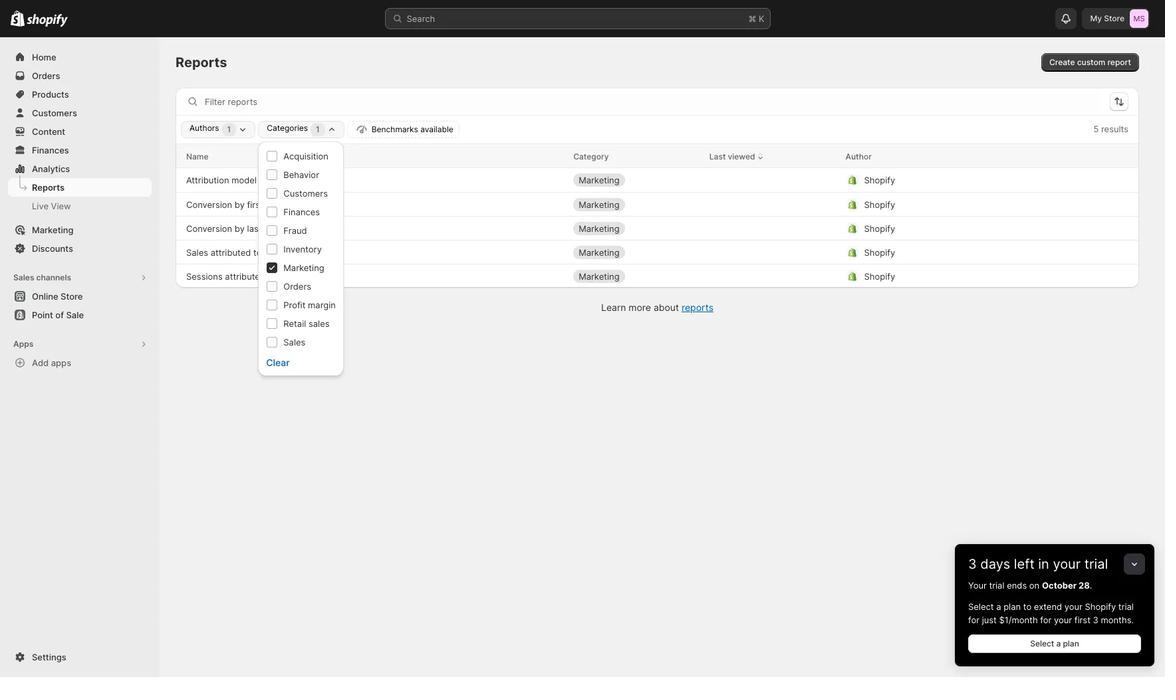 Task type: locate. For each thing, give the bounding box(es) containing it.
conversion down attribution
[[186, 199, 232, 210]]

0 horizontal spatial for
[[969, 615, 980, 626]]

0 vertical spatial your
[[1053, 557, 1081, 573]]

1 vertical spatial trial
[[990, 581, 1005, 591]]

0 horizontal spatial store
[[61, 291, 83, 302]]

0 vertical spatial store
[[1105, 13, 1125, 23]]

row containing conversion by last interaction
[[176, 216, 1140, 240]]

first up last
[[247, 199, 263, 210]]

store up sale
[[61, 291, 83, 302]]

clear button
[[266, 357, 290, 369]]

attributed inside sales attributed to marketing link
[[211, 247, 251, 258]]

plan down select a plan to extend your shopify trial for just $1/month for your first 3 months. on the right of the page
[[1063, 639, 1080, 649]]

1
[[227, 124, 231, 134], [316, 124, 320, 134]]

0 vertical spatial a
[[997, 602, 1002, 613]]

3 inside select a plan to extend your shopify trial for just $1/month for your first 3 months.
[[1093, 615, 1099, 626]]

marketing cell
[[574, 170, 699, 191], [574, 194, 699, 215], [574, 218, 699, 239], [574, 242, 699, 263], [574, 266, 699, 287]]

0 horizontal spatial a
[[997, 602, 1002, 613]]

to inside select a plan to extend your shopify trial for just $1/month for your first 3 months.
[[1024, 602, 1032, 613]]

0 horizontal spatial customers
[[32, 108, 77, 118]]

finances
[[32, 145, 69, 156], [284, 207, 320, 218]]

row
[[176, 144, 1140, 168], [176, 168, 1140, 192], [176, 192, 1140, 216], [176, 216, 1140, 240], [176, 240, 1140, 264], [176, 264, 1140, 288]]

1 vertical spatial sales
[[13, 273, 34, 283]]

1 horizontal spatial sales
[[186, 247, 208, 258]]

1 vertical spatial a
[[1057, 639, 1061, 649]]

2 by from the top
[[235, 223, 245, 234]]

to down last
[[253, 247, 262, 258]]

add apps
[[32, 358, 71, 369]]

categories
[[267, 123, 308, 133]]

about
[[654, 302, 679, 313]]

2 conversion from the top
[[186, 223, 232, 234]]

4 shopify cell from the top
[[846, 242, 1097, 263]]

interaction up inventory
[[264, 223, 308, 234]]

1 horizontal spatial to
[[268, 271, 276, 282]]

by for first
[[235, 199, 245, 210]]

last viewed button
[[710, 146, 766, 166]]

5
[[1094, 124, 1099, 134]]

orders down home
[[32, 71, 60, 81]]

0 vertical spatial select
[[969, 602, 994, 613]]

1 horizontal spatial select
[[1031, 639, 1055, 649]]

first
[[247, 199, 263, 210], [1075, 615, 1091, 626]]

1 shopify cell from the top
[[846, 170, 1097, 191]]

2 row from the top
[[176, 168, 1140, 192]]

sales up sessions
[[186, 247, 208, 258]]

conversion up sales attributed to marketing
[[186, 223, 232, 234]]

1 vertical spatial reports
[[32, 182, 65, 193]]

a up the just
[[997, 602, 1002, 613]]

0 horizontal spatial trial
[[990, 581, 1005, 591]]

6 row from the top
[[176, 264, 1140, 288]]

finances up analytics
[[32, 145, 69, 156]]

your down 28 at the bottom right of the page
[[1065, 602, 1083, 613]]

1 vertical spatial to
[[268, 271, 276, 282]]

1 vertical spatial marketing
[[279, 271, 319, 282]]

to for sessions attributed to marketing
[[268, 271, 276, 282]]

trial up months.
[[1119, 602, 1134, 613]]

1 vertical spatial by
[[235, 223, 245, 234]]

to down sales attributed to marketing
[[268, 271, 276, 282]]

marketing for sales attributed to marketing
[[579, 247, 620, 258]]

1 horizontal spatial a
[[1057, 639, 1061, 649]]

1 horizontal spatial 3
[[1093, 615, 1099, 626]]

trial
[[1085, 557, 1109, 573], [990, 581, 1005, 591], [1119, 602, 1134, 613]]

trial inside select a plan to extend your shopify trial for just $1/month for your first 3 months.
[[1119, 602, 1134, 613]]

store
[[1105, 13, 1125, 23], [61, 291, 83, 302]]

conversion for conversion by first interaction
[[186, 199, 232, 210]]

2 marketing cell from the top
[[574, 194, 699, 215]]

1 horizontal spatial 1
[[316, 124, 320, 134]]

select inside select a plan to extend your shopify trial for just $1/month for your first 3 months.
[[969, 602, 994, 613]]

by inside conversion by last interaction link
[[235, 223, 245, 234]]

select for select a plan
[[1031, 639, 1055, 649]]

conversion by first interaction link
[[186, 198, 309, 211]]

2 shopify cell from the top
[[846, 194, 1097, 215]]

0 vertical spatial by
[[235, 199, 245, 210]]

marketing down inventory
[[279, 271, 319, 282]]

orders
[[32, 71, 60, 81], [284, 281, 311, 292]]

learn more about reports
[[601, 302, 714, 313]]

point
[[32, 310, 53, 321]]

apps button
[[8, 335, 152, 354]]

3 marketing cell from the top
[[574, 218, 699, 239]]

2 vertical spatial to
[[1024, 602, 1032, 613]]

to up $1/month
[[1024, 602, 1032, 613]]

list of reports table
[[176, 144, 1140, 288]]

by inside conversion by first interaction link
[[235, 199, 245, 210]]

benchmarks
[[372, 124, 418, 134]]

customers down behavior at the top left of the page
[[284, 188, 328, 199]]

1 horizontal spatial customers
[[284, 188, 328, 199]]

store inside button
[[61, 291, 83, 302]]

products
[[32, 89, 69, 100]]

0 vertical spatial orders
[[32, 71, 60, 81]]

for left the just
[[969, 615, 980, 626]]

fraud
[[284, 226, 307, 236]]

3 shopify cell from the top
[[846, 218, 1097, 239]]

1 vertical spatial store
[[61, 291, 83, 302]]

custom
[[1078, 57, 1106, 67]]

a for select a plan to extend your shopify trial for just $1/month for your first 3 months.
[[997, 602, 1002, 613]]

0 vertical spatial to
[[253, 247, 262, 258]]

comparison
[[259, 175, 307, 186]]

1 horizontal spatial first
[[1075, 615, 1091, 626]]

5 row from the top
[[176, 240, 1140, 264]]

customers inside customers link
[[32, 108, 77, 118]]

1 row from the top
[[176, 144, 1140, 168]]

a inside select a plan to extend your shopify trial for just $1/month for your first 3 months.
[[997, 602, 1002, 613]]

create custom report
[[1050, 57, 1132, 67]]

plan for select a plan
[[1063, 639, 1080, 649]]

1 vertical spatial your
[[1065, 602, 1083, 613]]

row containing sales attributed to marketing
[[176, 240, 1140, 264]]

by left last
[[235, 223, 245, 234]]

to
[[253, 247, 262, 258], [268, 271, 276, 282], [1024, 602, 1032, 613]]

1 vertical spatial customers
[[284, 188, 328, 199]]

0 vertical spatial conversion
[[186, 199, 232, 210]]

row containing attribution model comparison
[[176, 168, 1140, 192]]

2 vertical spatial trial
[[1119, 602, 1134, 613]]

5 shopify cell from the top
[[846, 266, 1097, 287]]

0 vertical spatial finances
[[32, 145, 69, 156]]

0 vertical spatial sales
[[186, 247, 208, 258]]

marketing cell for conversion by first interaction
[[574, 194, 699, 215]]

1 horizontal spatial for
[[1041, 615, 1052, 626]]

customers down products
[[32, 108, 77, 118]]

first down 28 at the bottom right of the page
[[1075, 615, 1091, 626]]

1 right authors at the left top of page
[[227, 124, 231, 134]]

1 vertical spatial select
[[1031, 639, 1055, 649]]

apps
[[13, 339, 33, 349]]

conversion
[[186, 199, 232, 210], [186, 223, 232, 234]]

shopify for conversion by last interaction
[[865, 223, 896, 234]]

trial right your
[[990, 581, 1005, 591]]

trial up .
[[1085, 557, 1109, 573]]

for down extend
[[1041, 615, 1052, 626]]

sales attributed to marketing link
[[186, 246, 305, 259]]

1 horizontal spatial finances
[[284, 207, 320, 218]]

last
[[710, 151, 726, 161]]

shopify for attribution model comparison
[[865, 175, 896, 186]]

reports
[[176, 55, 227, 71], [32, 182, 65, 193]]

0 vertical spatial plan
[[1004, 602, 1021, 613]]

0 horizontal spatial 1
[[227, 124, 231, 134]]

category
[[574, 151, 609, 161]]

0 horizontal spatial plan
[[1004, 602, 1021, 613]]

select a plan link
[[969, 635, 1142, 654]]

1 vertical spatial attributed
[[225, 271, 265, 282]]

select up the just
[[969, 602, 994, 613]]

reports down analytics
[[32, 182, 65, 193]]

products link
[[8, 85, 152, 104]]

3 row from the top
[[176, 192, 1140, 216]]

0 vertical spatial customers
[[32, 108, 77, 118]]

inventory
[[284, 244, 322, 255]]

row containing sessions attributed to marketing
[[176, 264, 1140, 288]]

just
[[982, 615, 997, 626]]

3
[[969, 557, 977, 573], [1093, 615, 1099, 626]]

marketing cell for sales attributed to marketing
[[574, 242, 699, 263]]

interaction
[[266, 199, 309, 210], [264, 223, 308, 234]]

1 conversion from the top
[[186, 199, 232, 210]]

results
[[1102, 124, 1129, 134]]

5 results
[[1094, 124, 1129, 134]]

attributed down sales attributed to marketing
[[225, 271, 265, 282]]

2 1 from the left
[[316, 124, 320, 134]]

0 vertical spatial reports
[[176, 55, 227, 71]]

last viewed
[[710, 151, 756, 161]]

1 horizontal spatial trial
[[1085, 557, 1109, 573]]

available
[[421, 124, 454, 134]]

live
[[32, 201, 49, 212]]

last
[[247, 223, 262, 234]]

shopify for sessions attributed to marketing
[[865, 271, 896, 282]]

0 horizontal spatial 3
[[969, 557, 977, 573]]

0 vertical spatial attributed
[[211, 247, 251, 258]]

3 left months.
[[1093, 615, 1099, 626]]

1 vertical spatial conversion
[[186, 223, 232, 234]]

select for select a plan to extend your shopify trial for just $1/month for your first 3 months.
[[969, 602, 994, 613]]

1 horizontal spatial store
[[1105, 13, 1125, 23]]

1 marketing cell from the top
[[574, 170, 699, 191]]

select down select a plan to extend your shopify trial for just $1/month for your first 3 months. on the right of the page
[[1031, 639, 1055, 649]]

clear
[[266, 357, 290, 369]]

cell
[[710, 194, 835, 215]]

1 by from the top
[[235, 199, 245, 210]]

a down select a plan to extend your shopify trial for just $1/month for your first 3 months. on the right of the page
[[1057, 639, 1061, 649]]

point of sale button
[[0, 306, 160, 325]]

sales inside button
[[13, 273, 34, 283]]

2 vertical spatial your
[[1054, 615, 1073, 626]]

sessions
[[186, 271, 223, 282]]

0 horizontal spatial first
[[247, 199, 263, 210]]

1 vertical spatial 3
[[1093, 615, 1099, 626]]

3 up your
[[969, 557, 977, 573]]

attributed
[[211, 247, 251, 258], [225, 271, 265, 282]]

0 horizontal spatial sales
[[13, 273, 34, 283]]

for
[[969, 615, 980, 626], [1041, 615, 1052, 626]]

october
[[1042, 581, 1077, 591]]

online store button
[[0, 287, 160, 306]]

0 vertical spatial marketing
[[264, 247, 305, 258]]

attributed inside sessions attributed to marketing link
[[225, 271, 265, 282]]

Filter reports text field
[[205, 91, 1100, 112]]

1 up the acquisition
[[316, 124, 320, 134]]

attribution model comparison link
[[186, 174, 307, 187]]

2 horizontal spatial to
[[1024, 602, 1032, 613]]

interaction for conversion by first interaction
[[266, 199, 309, 210]]

2 horizontal spatial trial
[[1119, 602, 1134, 613]]

1 horizontal spatial plan
[[1063, 639, 1080, 649]]

row containing conversion by first interaction
[[176, 192, 1140, 216]]

store right the my
[[1105, 13, 1125, 23]]

sales inside row
[[186, 247, 208, 258]]

sales
[[186, 247, 208, 258], [13, 273, 34, 283], [284, 337, 306, 348]]

first inside row
[[247, 199, 263, 210]]

more
[[629, 302, 651, 313]]

0 vertical spatial interaction
[[266, 199, 309, 210]]

sales up online
[[13, 273, 34, 283]]

interaction down comparison
[[266, 199, 309, 210]]

0 vertical spatial trial
[[1085, 557, 1109, 573]]

1 vertical spatial finances
[[284, 207, 320, 218]]

1 horizontal spatial orders
[[284, 281, 311, 292]]

benchmarks available button
[[347, 121, 460, 138]]

your up october
[[1053, 557, 1081, 573]]

1 for from the left
[[969, 615, 980, 626]]

viewed
[[728, 151, 756, 161]]

your down extend
[[1054, 615, 1073, 626]]

0 horizontal spatial to
[[253, 247, 262, 258]]

sales channels button
[[8, 269, 152, 287]]

reports up authors at the left top of page
[[176, 55, 227, 71]]

plan
[[1004, 602, 1021, 613], [1063, 639, 1080, 649]]

1 1 from the left
[[227, 124, 231, 134]]

online store
[[32, 291, 83, 302]]

by down model
[[235, 199, 245, 210]]

1 vertical spatial interaction
[[264, 223, 308, 234]]

4 marketing cell from the top
[[574, 242, 699, 263]]

1 vertical spatial plan
[[1063, 639, 1080, 649]]

select a plan to extend your shopify trial for just $1/month for your first 3 months.
[[969, 602, 1134, 626]]

analytics
[[32, 164, 70, 174]]

my
[[1091, 13, 1102, 23]]

marketing down fraud
[[264, 247, 305, 258]]

0 horizontal spatial select
[[969, 602, 994, 613]]

sessions attributed to marketing link
[[186, 270, 319, 283]]

0 vertical spatial 3
[[969, 557, 977, 573]]

customers
[[32, 108, 77, 118], [284, 188, 328, 199]]

plan inside select a plan to extend your shopify trial for just $1/month for your first 3 months.
[[1004, 602, 1021, 613]]

a inside select a plan link
[[1057, 639, 1061, 649]]

sales down retail
[[284, 337, 306, 348]]

2 vertical spatial sales
[[284, 337, 306, 348]]

0 vertical spatial first
[[247, 199, 263, 210]]

finances up fraud
[[284, 207, 320, 218]]

plan up $1/month
[[1004, 602, 1021, 613]]

a
[[997, 602, 1002, 613], [1057, 639, 1061, 649]]

attributed down conversion by last interaction
[[211, 247, 251, 258]]

interaction for conversion by last interaction
[[264, 223, 308, 234]]

marketing for sales attributed to marketing
[[264, 247, 305, 258]]

on
[[1030, 581, 1040, 591]]

0 horizontal spatial orders
[[32, 71, 60, 81]]

orders up profit
[[284, 281, 311, 292]]

4 row from the top
[[176, 216, 1140, 240]]

shopify
[[865, 175, 896, 186], [865, 199, 896, 210], [865, 223, 896, 234], [865, 247, 896, 258], [865, 271, 896, 282], [1085, 602, 1117, 613]]

1 vertical spatial first
[[1075, 615, 1091, 626]]

marketing for attribution model comparison
[[579, 175, 620, 186]]

reports link
[[682, 302, 714, 313]]

k
[[759, 13, 765, 24]]

shopify cell
[[846, 170, 1097, 191], [846, 194, 1097, 215], [846, 218, 1097, 239], [846, 242, 1097, 263], [846, 266, 1097, 287]]

5 marketing cell from the top
[[574, 266, 699, 287]]

marketing
[[579, 175, 620, 186], [579, 199, 620, 210], [579, 223, 620, 234], [32, 225, 74, 236], [579, 247, 620, 258], [284, 263, 324, 273], [579, 271, 620, 282]]



Task type: vqa. For each thing, say whether or not it's contained in the screenshot.
Conversion by first interaction's Marketing
yes



Task type: describe. For each thing, give the bounding box(es) containing it.
marketing link
[[8, 221, 152, 240]]

shopify cell for attribution model comparison
[[846, 170, 1097, 191]]

by for last
[[235, 223, 245, 234]]

online
[[32, 291, 58, 302]]

a for select a plan
[[1057, 639, 1061, 649]]

marketing cell for sessions attributed to marketing
[[574, 266, 699, 287]]

retail sales
[[284, 319, 330, 329]]

3 days left in your trial
[[969, 557, 1109, 573]]

your
[[969, 581, 987, 591]]

select a plan
[[1031, 639, 1080, 649]]

profit margin
[[284, 300, 336, 311]]

profit
[[284, 300, 306, 311]]

finances link
[[8, 141, 152, 160]]

acquisition
[[284, 151, 329, 162]]

benchmarks available
[[372, 124, 454, 134]]

author
[[846, 151, 872, 161]]

3 days left in your trial button
[[955, 545, 1155, 573]]

3 inside dropdown button
[[969, 557, 977, 573]]

sales attributed to marketing
[[186, 247, 305, 258]]

marketing cell for attribution model comparison
[[574, 170, 699, 191]]

point of sale link
[[8, 306, 152, 325]]

left
[[1015, 557, 1035, 573]]

shopify cell for sessions attributed to marketing
[[846, 266, 1097, 287]]

discounts
[[32, 244, 73, 254]]

row containing name
[[176, 144, 1140, 168]]

attribution
[[186, 175, 229, 186]]

of
[[55, 310, 64, 321]]

shopify image
[[27, 14, 68, 27]]

point of sale
[[32, 310, 84, 321]]

⌘
[[749, 13, 757, 24]]

extend
[[1034, 602, 1063, 613]]

plan for select a plan to extend your shopify trial for just $1/month for your first 3 months.
[[1004, 602, 1021, 613]]

your trial ends on october 28 .
[[969, 581, 1093, 591]]

view
[[51, 201, 71, 212]]

0 horizontal spatial finances
[[32, 145, 69, 156]]

.
[[1090, 581, 1093, 591]]

report
[[1108, 57, 1132, 67]]

attribution model comparison
[[186, 175, 307, 186]]

authors
[[190, 123, 219, 133]]

behavior
[[284, 170, 319, 180]]

to for sales attributed to marketing
[[253, 247, 262, 258]]

model
[[232, 175, 257, 186]]

shopify inside select a plan to extend your shopify trial for just $1/month for your first 3 months.
[[1085, 602, 1117, 613]]

⌘ k
[[749, 13, 765, 24]]

months.
[[1101, 615, 1134, 626]]

store for online store
[[61, 291, 83, 302]]

trial inside dropdown button
[[1085, 557, 1109, 573]]

add apps button
[[8, 354, 152, 373]]

days
[[981, 557, 1011, 573]]

home link
[[8, 48, 152, 67]]

conversion by last interaction
[[186, 223, 308, 234]]

reports link
[[8, 178, 152, 197]]

marketing cell for conversion by last interaction
[[574, 218, 699, 239]]

your inside 3 days left in your trial dropdown button
[[1053, 557, 1081, 573]]

channels
[[36, 273, 71, 283]]

apps
[[51, 358, 71, 369]]

attributed for sessions
[[225, 271, 265, 282]]

margin
[[308, 300, 336, 311]]

1 for categories
[[316, 124, 320, 134]]

retail
[[284, 319, 306, 329]]

sales channels
[[13, 273, 71, 283]]

shopify cell for sales attributed to marketing
[[846, 242, 1097, 263]]

0 horizontal spatial reports
[[32, 182, 65, 193]]

my store image
[[1130, 9, 1149, 28]]

1 for authors
[[227, 124, 231, 134]]

marketing for sessions attributed to marketing
[[279, 271, 319, 282]]

ends
[[1007, 581, 1027, 591]]

content
[[32, 126, 65, 137]]

live view
[[32, 201, 71, 212]]

3 days left in your trial element
[[955, 579, 1155, 667]]

sales for sales channels
[[13, 273, 34, 283]]

search
[[407, 13, 435, 24]]

analytics link
[[8, 160, 152, 178]]

sales for sales attributed to marketing
[[186, 247, 208, 258]]

first inside select a plan to extend your shopify trial for just $1/month for your first 3 months.
[[1075, 615, 1091, 626]]

learn
[[601, 302, 626, 313]]

sessions attributed to marketing
[[186, 271, 319, 282]]

marketing for conversion by first interaction
[[579, 199, 620, 210]]

create custom report button
[[1042, 53, 1140, 72]]

conversion by last interaction link
[[186, 222, 308, 235]]

1 vertical spatial orders
[[284, 281, 311, 292]]

shopify cell for conversion by last interaction
[[846, 218, 1097, 239]]

cell inside list of reports table
[[710, 194, 835, 215]]

home
[[32, 52, 56, 63]]

1 horizontal spatial reports
[[176, 55, 227, 71]]

name
[[186, 151, 209, 161]]

live view link
[[8, 197, 152, 216]]

in
[[1039, 557, 1050, 573]]

discounts link
[[8, 240, 152, 258]]

name button
[[186, 150, 209, 163]]

shopify for sales attributed to marketing
[[865, 247, 896, 258]]

orders link
[[8, 67, 152, 85]]

sale
[[66, 310, 84, 321]]

2 for from the left
[[1041, 615, 1052, 626]]

attributed for sales
[[211, 247, 251, 258]]

my store
[[1091, 13, 1125, 23]]

2 horizontal spatial sales
[[284, 337, 306, 348]]

create
[[1050, 57, 1075, 67]]

settings
[[32, 653, 66, 663]]

conversion for conversion by last interaction
[[186, 223, 232, 234]]

marketing for sessions attributed to marketing
[[579, 271, 620, 282]]

store for my store
[[1105, 13, 1125, 23]]

customers link
[[8, 104, 152, 122]]

marketing for conversion by last interaction
[[579, 223, 620, 234]]

category button
[[574, 150, 609, 163]]

shopify image
[[11, 11, 25, 27]]



